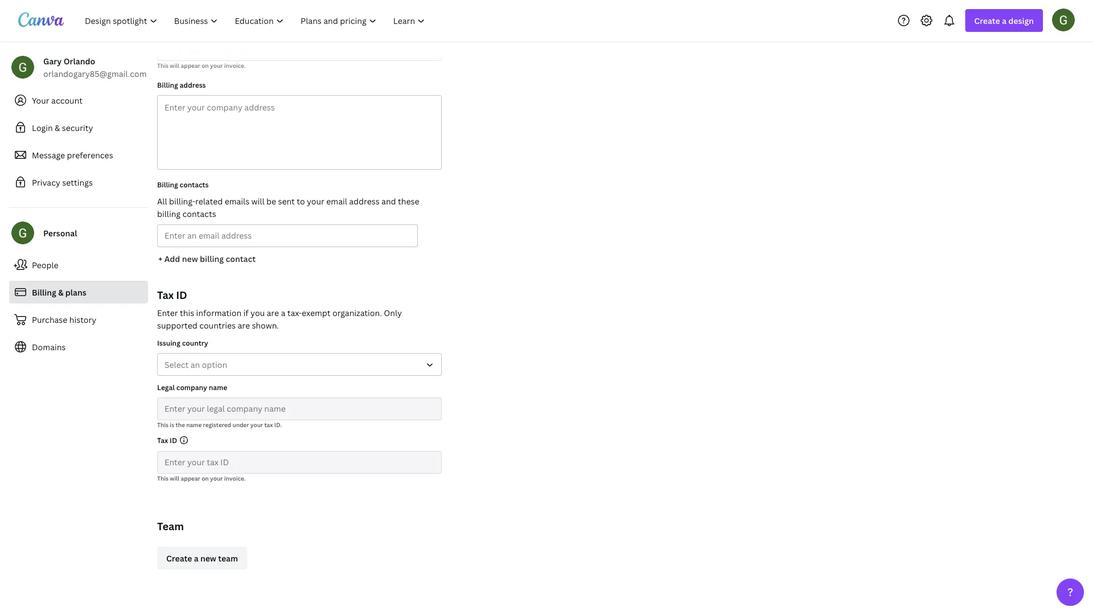 Task type: locate. For each thing, give the bounding box(es) containing it.
create left design
[[975, 15, 1000, 26]]

appear
[[181, 62, 200, 69], [181, 474, 200, 482]]

Select an option button
[[157, 353, 442, 376]]

0 vertical spatial a
[[1002, 15, 1007, 26]]

new left team
[[200, 553, 216, 563]]

name
[[209, 382, 227, 392], [186, 421, 202, 429]]

domains
[[32, 341, 66, 352]]

0 horizontal spatial billing
[[157, 208, 181, 219]]

this for enter your company name text field
[[157, 62, 169, 69]]

a inside button
[[194, 553, 199, 563]]

contacts
[[180, 180, 209, 189], [183, 208, 216, 219]]

& inside billing & plans link
[[58, 287, 63, 298]]

0 horizontal spatial address
[[180, 80, 206, 89]]

Enter your tax ID text field
[[165, 452, 435, 473]]

a left team
[[194, 553, 199, 563]]

on
[[202, 62, 209, 69], [202, 474, 209, 482]]

gary
[[43, 56, 62, 66]]

new inside + add new billing contact button
[[182, 253, 198, 264]]

1 horizontal spatial a
[[281, 307, 285, 318]]

create inside dropdown button
[[975, 15, 1000, 26]]

this will appear on your invoice. down tax id
[[157, 474, 246, 482]]

address inside all billing-related emails will be sent to your email address and these billing contacts
[[349, 196, 380, 206]]

a for create a new team
[[194, 553, 199, 563]]

are up shown.
[[267, 307, 279, 318]]

billing down "all"
[[157, 208, 181, 219]]

on up "billing address"
[[202, 62, 209, 69]]

0 vertical spatial invoice.
[[224, 62, 246, 69]]

0 vertical spatial &
[[55, 122, 60, 133]]

all
[[157, 196, 167, 206]]

new
[[182, 253, 198, 264], [200, 553, 216, 563]]

login & security link
[[9, 116, 148, 139]]

a inside tax id enter this information if you are a tax-exempt organization. only supported countries are shown.
[[281, 307, 285, 318]]

Enter your company name text field
[[165, 39, 435, 60]]

0 vertical spatial tax
[[157, 288, 174, 302]]

enter
[[157, 307, 178, 318]]

registered
[[203, 421, 231, 429]]

plans
[[65, 287, 86, 298]]

1 vertical spatial address
[[349, 196, 380, 206]]

2 vertical spatial this
[[157, 474, 169, 482]]

orlandogary85@gmail.com
[[43, 68, 147, 79]]

will
[[170, 62, 179, 69], [251, 196, 265, 206], [170, 474, 179, 482]]

tax up enter
[[157, 288, 174, 302]]

security
[[62, 122, 93, 133]]

1 vertical spatial create
[[166, 553, 192, 563]]

new for team
[[200, 553, 216, 563]]

this
[[157, 62, 169, 69], [157, 421, 169, 429], [157, 474, 169, 482]]

team
[[218, 553, 238, 563]]

invoice. down under
[[224, 474, 246, 482]]

tax for tax id
[[157, 435, 168, 445]]

1 horizontal spatial address
[[349, 196, 380, 206]]

0 vertical spatial this
[[157, 62, 169, 69]]

this will appear on your invoice. for enter your company name text field
[[157, 62, 246, 69]]

0 vertical spatial create
[[975, 15, 1000, 26]]

& inside login & security link
[[55, 122, 60, 133]]

contacts up billing-
[[180, 180, 209, 189]]

this is the name registered under your tax id.
[[157, 421, 282, 429]]

1 invoice. from the top
[[224, 62, 246, 69]]

on down registered
[[202, 474, 209, 482]]

0 horizontal spatial a
[[194, 553, 199, 563]]

related
[[195, 196, 223, 206]]

this
[[180, 307, 194, 318]]

organization.
[[333, 307, 382, 318]]

2 this will appear on your invoice. from the top
[[157, 474, 246, 482]]

country
[[182, 338, 208, 347]]

company
[[176, 382, 207, 392]]

& for login
[[55, 122, 60, 133]]

id down is
[[170, 435, 177, 445]]

billing
[[157, 208, 181, 219], [200, 253, 224, 264]]

privacy
[[32, 177, 60, 188]]

& right login
[[55, 122, 60, 133]]

0 vertical spatial id
[[176, 288, 187, 302]]

will for enter your company name text field
[[170, 62, 179, 69]]

tax
[[264, 421, 273, 429]]

1 vertical spatial invoice.
[[224, 474, 246, 482]]

tax
[[157, 288, 174, 302], [157, 435, 168, 445]]

a left tax-
[[281, 307, 285, 318]]

1 vertical spatial will
[[251, 196, 265, 206]]

0 vertical spatial billing
[[157, 208, 181, 219]]

&
[[55, 122, 60, 133], [58, 287, 63, 298]]

1 vertical spatial id
[[170, 435, 177, 445]]

Enter your company address text field
[[158, 96, 441, 169]]

2 on from the top
[[202, 474, 209, 482]]

2 vertical spatial will
[[170, 474, 179, 482]]

0 vertical spatial will
[[170, 62, 179, 69]]

1 horizontal spatial create
[[975, 15, 1000, 26]]

billing
[[157, 80, 178, 89], [157, 180, 178, 189], [32, 287, 56, 298]]

and
[[382, 196, 396, 206]]

1 this from the top
[[157, 62, 169, 69]]

is
[[170, 421, 174, 429]]

& left the plans
[[58, 287, 63, 298]]

name right the 'the'
[[186, 421, 202, 429]]

1 this will appear on your invoice. from the top
[[157, 62, 246, 69]]

this for enter your legal company name text field
[[157, 421, 169, 429]]

2 tax from the top
[[157, 435, 168, 445]]

invoice. down top level navigation element
[[224, 62, 246, 69]]

new right add
[[182, 253, 198, 264]]

1 vertical spatial appear
[[181, 474, 200, 482]]

this left is
[[157, 421, 169, 429]]

create inside button
[[166, 553, 192, 563]]

your
[[210, 62, 223, 69], [307, 196, 325, 206], [250, 421, 263, 429], [210, 474, 223, 482]]

0 horizontal spatial create
[[166, 553, 192, 563]]

0 vertical spatial new
[[182, 253, 198, 264]]

0 horizontal spatial new
[[182, 253, 198, 264]]

billing address
[[157, 80, 206, 89]]

0 horizontal spatial are
[[238, 320, 250, 331]]

1 appear from the top
[[181, 62, 200, 69]]

supported
[[157, 320, 197, 331]]

top level navigation element
[[77, 9, 435, 32]]

on for enter your company name text field
[[202, 62, 209, 69]]

address
[[180, 80, 206, 89], [349, 196, 380, 206]]

contacts down related
[[183, 208, 216, 219]]

this up "billing address"
[[157, 62, 169, 69]]

privacy settings link
[[9, 171, 148, 194]]

1 vertical spatial this
[[157, 421, 169, 429]]

tax-
[[287, 307, 302, 318]]

message
[[32, 149, 65, 160]]

contacts inside all billing-related emails will be sent to your email address and these billing contacts
[[183, 208, 216, 219]]

2 vertical spatial billing
[[32, 287, 56, 298]]

id up this
[[176, 288, 187, 302]]

this will appear on your invoice. up "billing address"
[[157, 62, 246, 69]]

1 horizontal spatial are
[[267, 307, 279, 318]]

a
[[1002, 15, 1007, 26], [281, 307, 285, 318], [194, 553, 199, 563]]

will for enter your tax id text box
[[170, 474, 179, 482]]

1 vertical spatial new
[[200, 553, 216, 563]]

1 vertical spatial on
[[202, 474, 209, 482]]

1 vertical spatial billing
[[200, 253, 224, 264]]

2 this from the top
[[157, 421, 169, 429]]

issuing
[[157, 338, 180, 347]]

name down option
[[209, 382, 227, 392]]

0 vertical spatial contacts
[[180, 180, 209, 189]]

0 vertical spatial this will appear on your invoice.
[[157, 62, 246, 69]]

1 horizontal spatial new
[[200, 553, 216, 563]]

select an option
[[165, 359, 227, 370]]

0 vertical spatial on
[[202, 62, 209, 69]]

id inside tax id enter this information if you are a tax-exempt organization. only supported countries are shown.
[[176, 288, 187, 302]]

tax inside tax id enter this information if you are a tax-exempt organization. only supported countries are shown.
[[157, 288, 174, 302]]

legal
[[157, 382, 175, 392]]

create for create a new team
[[166, 553, 192, 563]]

1 vertical spatial a
[[281, 307, 285, 318]]

2 invoice. from the top
[[224, 474, 246, 482]]

2 appear from the top
[[181, 474, 200, 482]]

a left design
[[1002, 15, 1007, 26]]

Enter your legal company name text field
[[165, 398, 435, 420]]

0 horizontal spatial name
[[186, 421, 202, 429]]

appear up "billing address"
[[181, 62, 200, 69]]

billing inside all billing-related emails will be sent to your email address and these billing contacts
[[157, 208, 181, 219]]

0 vertical spatial name
[[209, 382, 227, 392]]

tax for tax id enter this information if you are a tax-exempt organization. only supported countries are shown.
[[157, 288, 174, 302]]

2 vertical spatial a
[[194, 553, 199, 563]]

appear up team
[[181, 474, 200, 482]]

1 horizontal spatial name
[[209, 382, 227, 392]]

this down tax id
[[157, 474, 169, 482]]

0 vertical spatial appear
[[181, 62, 200, 69]]

Enter an email address text field
[[165, 225, 411, 247]]

a inside dropdown button
[[1002, 15, 1007, 26]]

3 this from the top
[[157, 474, 169, 482]]

billing left contact at the top left of page
[[200, 253, 224, 264]]

appear for enter your company name text field
[[181, 62, 200, 69]]

1 horizontal spatial billing
[[200, 253, 224, 264]]

billing for billing & plans
[[32, 287, 56, 298]]

purchase
[[32, 314, 67, 325]]

will left be at the left top of page
[[251, 196, 265, 206]]

1 vertical spatial this will appear on your invoice.
[[157, 474, 246, 482]]

1 tax from the top
[[157, 288, 174, 302]]

will down tax id
[[170, 474, 179, 482]]

0 vertical spatial billing
[[157, 80, 178, 89]]

id
[[176, 288, 187, 302], [170, 435, 177, 445]]

2 horizontal spatial a
[[1002, 15, 1007, 26]]

this will appear on your invoice.
[[157, 62, 246, 69], [157, 474, 246, 482]]

are down "if"
[[238, 320, 250, 331]]

new inside create a new team button
[[200, 553, 216, 563]]

add
[[164, 253, 180, 264]]

1 vertical spatial &
[[58, 287, 63, 298]]

billing inside button
[[200, 253, 224, 264]]

create
[[975, 15, 1000, 26], [166, 553, 192, 563]]

tax down legal
[[157, 435, 168, 445]]

1 vertical spatial billing
[[157, 180, 178, 189]]

create down team
[[166, 553, 192, 563]]

1 on from the top
[[202, 62, 209, 69]]

1 vertical spatial tax
[[157, 435, 168, 445]]

under
[[233, 421, 249, 429]]

create a design button
[[965, 9, 1043, 32]]

your account
[[32, 95, 83, 106]]

a for create a design
[[1002, 15, 1007, 26]]

billing & plans link
[[9, 281, 148, 304]]

1 vertical spatial contacts
[[183, 208, 216, 219]]

design
[[1009, 15, 1034, 26]]

this will appear on your invoice. for enter your tax id text box
[[157, 474, 246, 482]]

will up "billing address"
[[170, 62, 179, 69]]



Task type: vqa. For each thing, say whether or not it's contained in the screenshot.
Legal company name
yes



Task type: describe. For each thing, give the bounding box(es) containing it.
will inside all billing-related emails will be sent to your email address and these billing contacts
[[251, 196, 265, 206]]

your inside all billing-related emails will be sent to your email address and these billing contacts
[[307, 196, 325, 206]]

1 vertical spatial are
[[238, 320, 250, 331]]

exempt
[[302, 307, 331, 318]]

these
[[398, 196, 419, 206]]

contact
[[226, 253, 256, 264]]

0 vertical spatial address
[[180, 80, 206, 89]]

account
[[51, 95, 83, 106]]

only
[[384, 307, 402, 318]]

the
[[176, 421, 185, 429]]

option
[[202, 359, 227, 370]]

billing contacts
[[157, 180, 209, 189]]

billing-
[[169, 196, 195, 206]]

new for billing
[[182, 253, 198, 264]]

information
[[196, 307, 242, 318]]

id for tax id
[[170, 435, 177, 445]]

orlando
[[64, 56, 95, 66]]

email
[[326, 196, 347, 206]]

this for enter your tax id text box
[[157, 474, 169, 482]]

legal company name
[[157, 382, 227, 392]]

tax id
[[157, 435, 177, 445]]

appear for enter your tax id text box
[[181, 474, 200, 482]]

settings
[[62, 177, 93, 188]]

preferences
[[67, 149, 113, 160]]

1 vertical spatial name
[[186, 421, 202, 429]]

login & security
[[32, 122, 93, 133]]

team
[[157, 519, 184, 533]]

to
[[297, 196, 305, 206]]

your
[[32, 95, 49, 106]]

if
[[243, 307, 249, 318]]

billing for billing address
[[157, 80, 178, 89]]

countries
[[199, 320, 236, 331]]

create a design
[[975, 15, 1034, 26]]

an
[[191, 359, 200, 370]]

purchase history
[[32, 314, 96, 325]]

message preferences
[[32, 149, 113, 160]]

billing for billing contacts
[[157, 180, 178, 189]]

billing & plans
[[32, 287, 86, 298]]

all billing-related emails will be sent to your email address and these billing contacts
[[157, 196, 419, 219]]

on for enter your tax id text box
[[202, 474, 209, 482]]

select
[[165, 359, 189, 370]]

+
[[158, 253, 163, 264]]

sent
[[278, 196, 295, 206]]

login
[[32, 122, 53, 133]]

purchase history link
[[9, 308, 148, 331]]

history
[[69, 314, 96, 325]]

& for billing
[[58, 287, 63, 298]]

people link
[[9, 253, 148, 276]]

be
[[266, 196, 276, 206]]

emails
[[225, 196, 250, 206]]

personal
[[43, 228, 77, 238]]

0 vertical spatial are
[[267, 307, 279, 318]]

message preferences link
[[9, 144, 148, 166]]

domains link
[[9, 335, 148, 358]]

invoice. for enter your company name text field
[[224, 62, 246, 69]]

gary orlando image
[[1052, 8, 1075, 31]]

+ add new billing contact
[[158, 253, 256, 264]]

people
[[32, 259, 58, 270]]

you
[[251, 307, 265, 318]]

create for create a design
[[975, 15, 1000, 26]]

create a new team
[[166, 553, 238, 563]]

issuing country
[[157, 338, 208, 347]]

create a new team button
[[157, 547, 247, 569]]

tax id enter this information if you are a tax-exempt organization. only supported countries are shown.
[[157, 288, 402, 331]]

your account link
[[9, 89, 148, 112]]

id.
[[274, 421, 282, 429]]

+ add new billing contact button
[[157, 247, 257, 270]]

id for tax id enter this information if you are a tax-exempt organization. only supported countries are shown.
[[176, 288, 187, 302]]

gary orlando orlandogary85@gmail.com
[[43, 56, 147, 79]]

privacy settings
[[32, 177, 93, 188]]

invoice. for enter your tax id text box
[[224, 474, 246, 482]]

shown.
[[252, 320, 279, 331]]



